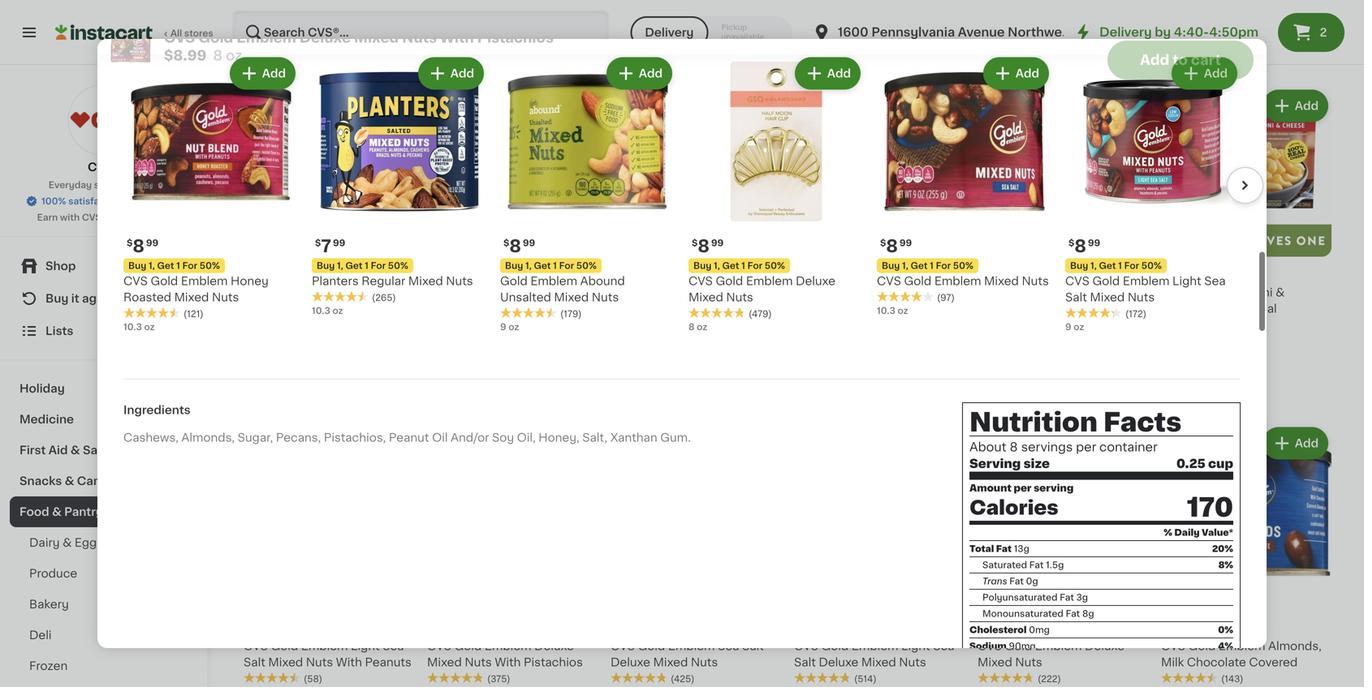 Task type: locate. For each thing, give the bounding box(es) containing it.
nuts up (58)
[[306, 657, 333, 668]]

unsalted
[[500, 292, 551, 303], [611, 319, 662, 331]]

50% right 0%
[[1237, 627, 1258, 636]]

crust
[[794, 303, 825, 314]]

light left macaroni
[[1172, 276, 1201, 287]]

medicine
[[19, 414, 74, 425]]

everyday store prices link
[[48, 179, 159, 192]]

per for amount
[[1014, 484, 1032, 493]]

gold inside cvs gold emblem deluxe mixed nuts with pistachios $8.99 8 oz
[[198, 49, 233, 63]]

0 vertical spatial honeycomb
[[1006, 303, 1077, 314]]

%
[[1164, 528, 1172, 537]]

1 horizontal spatial with
[[440, 49, 474, 63]]

1, for (265)
[[337, 261, 343, 270]]

nuts inside the cvs gold emblem light sea salt mixed nuts
[[1128, 292, 1155, 303]]

4 99 from the left
[[711, 239, 724, 248]]

50% down planters
[[320, 289, 340, 298]]

serving
[[969, 458, 1021, 470]]

emblem inside cvs gold emblem light sea salt mixed nuts with peanuts
[[301, 641, 348, 652]]

gold inside cvs gold emblem almonds, milk chocolate covered
[[1188, 641, 1216, 652]]

dairy up (62)
[[500, 287, 530, 298]]

size down corn
[[1100, 352, 1122, 363]]

1 vertical spatial honey
[[1021, 336, 1059, 347]]

for for (479)
[[747, 261, 762, 270]]

fat up 0g
[[1029, 561, 1044, 570]]

1 $ 8 99 from the left
[[127, 238, 158, 255]]

per up calories
[[1014, 484, 1032, 493]]

& up meal at the right top of page
[[1276, 287, 1285, 298]]

1, for (479)
[[714, 261, 720, 270]]

buy inside 8 buy 1, get 1 for 50% cvs gold emblem deluxe mixed nuts lightly salted
[[248, 289, 267, 298]]

7
[[321, 238, 331, 255], [436, 265, 447, 282]]

1 horizontal spatial 49
[[1184, 604, 1196, 613]]

gold inside cvs gold emblem sea salt deluxe mixed nuts
[[638, 641, 665, 652]]

post
[[978, 303, 1003, 314]]

6 99 from the left
[[1088, 239, 1100, 248]]

0 vertical spatial dairy
[[500, 287, 530, 298]]

50% for (222)
[[1054, 627, 1074, 636]]

all
[[171, 29, 182, 38]]

soy
[[492, 432, 514, 444]]

abound up (179)
[[580, 276, 625, 287]]

nuts
[[402, 49, 437, 63], [446, 276, 473, 287], [1022, 276, 1049, 287], [212, 292, 239, 303], [592, 292, 619, 303], [726, 292, 753, 303], [1128, 292, 1155, 303], [281, 319, 308, 331], [745, 319, 772, 331], [306, 657, 333, 668], [465, 657, 492, 668], [691, 657, 718, 668], [899, 657, 926, 668], [1015, 657, 1042, 668]]

14.5 oz button
[[427, 0, 598, 25]]

1, for (179)
[[525, 261, 532, 270]]

0 horizontal spatial 15
[[620, 265, 639, 282]]

almonds, up covered
[[1268, 641, 1322, 652]]

fat for saturated
[[1029, 561, 1044, 570]]

cvs® up everyday store prices "link"
[[88, 162, 119, 173]]

mixed inside cvs gold emblem deluxe mixed nuts with pistachios $8.99 8 oz
[[354, 49, 399, 63]]

buy 1, get 1 for 50% up the 90mg
[[982, 627, 1074, 636]]

49 down polyunsaturated
[[1007, 604, 1020, 613]]

sponsored badge image for add
[[978, 398, 1027, 407]]

light inside cvs gold emblem light sea salt mixed nuts with peanuts
[[351, 641, 380, 652]]

for for (172)
[[1124, 261, 1139, 270]]

nuts down $15.49 element
[[899, 657, 926, 668]]

&
[[1276, 287, 1285, 298], [71, 445, 80, 456], [65, 476, 74, 487], [52, 507, 61, 518], [63, 537, 72, 549]]

frozen inside $ 5 stouffer's macaroni & cheese frozen meal
[[1208, 303, 1246, 314]]

pistachios inside cvs gold emblem deluxe mixed nuts with pistachios $8.99 8 oz
[[477, 49, 554, 63]]

cvs inside 8 buy 1, get 1 for 50% cvs gold emblem deluxe mixed nuts lightly salted
[[244, 303, 268, 314]]

$
[[127, 239, 133, 248], [315, 239, 321, 248], [503, 239, 509, 248], [692, 239, 698, 248], [880, 239, 886, 248], [1068, 239, 1074, 248], [981, 266, 987, 275], [1164, 266, 1170, 275], [981, 604, 987, 613], [1164, 604, 1170, 613]]

buy 1, get 1 for 50% for (222)
[[982, 627, 1074, 636]]

6 up digiorno
[[803, 265, 815, 282]]

0 horizontal spatial unsalted
[[500, 292, 551, 303]]

1 99 from the left
[[146, 239, 158, 248]]

oreo
[[427, 287, 455, 298]]

salt inside cvs gold emblem light sea salt mixed nuts with peanuts
[[244, 657, 265, 668]]

9 for cvs gold emblem light sea salt mixed nuts
[[1065, 323, 1071, 332]]

1 for (179)
[[553, 261, 557, 270]]

total
[[969, 545, 994, 554]]

50% for (143)
[[1237, 627, 1258, 636]]

abound up 8 oz
[[691, 303, 735, 314]]

2 horizontal spatial 10.3 oz
[[877, 307, 908, 315]]

& inside $ 5 stouffer's macaroni & cheese frozen meal
[[1276, 287, 1285, 298]]

nuts up (479)
[[726, 292, 753, 303]]

1, for (172)
[[1090, 261, 1097, 270]]

1, for (121)
[[149, 261, 155, 270]]

nuts inside cvs gold emblem light sea salt mixed nuts with peanuts
[[306, 657, 333, 668]]

size down servings
[[1023, 458, 1050, 470]]

abound inside gold emblem abound unsalted mixed nuts
[[580, 276, 625, 287]]

cvs inside cvs gold emblem light sea salt mixed nuts with peanuts
[[244, 641, 268, 652]]

99 down 'extracare®'
[[146, 239, 158, 248]]

1, inside 8 buy 1, get 1 for 50% cvs gold emblem deluxe mixed nuts lightly salted
[[269, 289, 275, 298]]

cvs inside cvs gold emblem deluxe mixed nuts with pistachios $8.99 8 oz
[[164, 49, 195, 63]]

nuts right dessert
[[592, 292, 619, 303]]

nuts up (375)
[[465, 657, 492, 668]]

nuts inside cvs gold emblem deluxe mixed nuts with pistachios
[[465, 657, 492, 668]]

per down nutrition facts
[[1076, 442, 1096, 453]]

0 vertical spatial 7
[[321, 238, 331, 255]]

unsalted left 8 oz
[[611, 319, 662, 331]]

milk
[[1161, 657, 1184, 668]]

cvs gold emblem deluxe mixed nuts inside item carousel region
[[689, 276, 835, 303]]

$ 8 99 up the cvs gold emblem light sea salt mixed nuts
[[1068, 238, 1100, 255]]

1 horizontal spatial cvs gold emblem deluxe mixed nuts
[[978, 641, 1124, 668]]

1 horizontal spatial honey
[[1021, 336, 1059, 347]]

1 horizontal spatial 9
[[1065, 323, 1071, 332]]

49 inside '$ 15 49'
[[1007, 604, 1020, 613]]

5 $ 8 99 from the left
[[1068, 238, 1100, 255]]

get for (121)
[[157, 261, 174, 270]]

frozen down stuffed on the right top of page
[[904, 303, 942, 314]]

per
[[1076, 442, 1096, 453], [1014, 484, 1032, 493]]

1 horizontal spatial abound
[[691, 303, 735, 314]]

0 vertical spatial per
[[1076, 442, 1096, 453]]

buy 1, get 1 for 50% up stuffed on the right top of page
[[882, 261, 973, 270]]

delivery inside button
[[645, 27, 694, 38]]

10.3 oz for cvs gold emblem honey roasted mixed nuts
[[123, 323, 155, 332]]

50% up gold emblem abound unsalted mixed nuts
[[576, 261, 597, 270]]

$ for (265)
[[315, 239, 321, 248]]

1 horizontal spatial 7
[[436, 265, 447, 282]]

2 49 from the left
[[1184, 604, 1196, 613]]

buy it again link
[[10, 283, 197, 315]]

5 99 from the left
[[899, 239, 912, 248]]

lists link
[[10, 315, 197, 347]]

8 inside 8 buy 1, get 1 for 50% cvs gold emblem deluxe mixed nuts lightly salted
[[253, 265, 265, 282]]

50% up the cvs gold emblem light sea salt mixed nuts
[[1141, 261, 1162, 270]]

1 horizontal spatial dairy
[[500, 287, 530, 298]]

3 $ 8 99 from the left
[[692, 238, 724, 255]]

cvs inside cvs gold emblem honey roasted mixed nuts
[[123, 276, 148, 287]]

0 horizontal spatial 7
[[321, 238, 331, 255]]

cereal, down 'post'
[[978, 336, 1018, 347]]

1 horizontal spatial almonds,
[[1268, 641, 1322, 652]]

serving size
[[969, 458, 1050, 470]]

9 oz for gold emblem abound unsalted mixed nuts
[[500, 323, 519, 332]]

oz for gold emblem abound unsalted mixed nuts
[[508, 323, 519, 332]]

1 vertical spatial almonds,
[[1268, 641, 1322, 652]]

snacks & candy link
[[10, 466, 197, 497]]

0 vertical spatial pistachios
[[477, 49, 554, 63]]

8g
[[1082, 610, 1094, 619]]

honey inside cvs gold emblem honey roasted mixed nuts
[[231, 276, 269, 287]]

None search field
[[232, 10, 609, 55]]

0 horizontal spatial sponsored badge image
[[244, 10, 293, 19]]

gold inside the cvs gold emblem light sea salt mixed nuts
[[1092, 276, 1120, 287]]

$ 8 99 for cvs gold emblem mixed nuts
[[880, 238, 912, 255]]

mixed inside 8 buy 1, get 1 for 50% cvs gold emblem deluxe mixed nuts lightly salted
[[244, 319, 278, 331]]

50% right 0mg
[[1054, 627, 1074, 636]]

9 oz down gold emblem abound unsalted mixed nuts
[[500, 323, 519, 332]]

10.3 oz for planters regular mixed nuts
[[312, 307, 343, 315]]

1 49 from the left
[[1007, 604, 1020, 613]]

mixed inside cvs gold emblem light sea salt mixed nuts with peanuts
[[268, 657, 303, 668]]

honeycomb up breakfast
[[1006, 303, 1077, 314]]

$ 8 99 down 'extracare®'
[[127, 238, 158, 255]]

1 for (121)
[[176, 261, 180, 270]]

1 vertical spatial cvs gold emblem deluxe mixed nuts
[[978, 641, 1124, 668]]

$ inside the $ 6 49
[[1164, 604, 1170, 613]]

buy 1, get 1 for 50% up gold emblem abound unsalted mixed nuts
[[505, 261, 597, 270]]

sea inside cvs gold emblem light sea salt mixed nuts with peanuts
[[383, 641, 404, 652]]

50% up planters regular mixed nuts
[[388, 261, 408, 270]]

1 horizontal spatial delivery
[[1099, 26, 1152, 38]]

with up (375)
[[495, 657, 521, 668]]

chocolate
[[1187, 657, 1246, 668]]

1 horizontal spatial unsalted
[[611, 319, 662, 331]]

2 horizontal spatial 6
[[1170, 603, 1182, 620]]

1 horizontal spatial 10.3
[[312, 307, 330, 315]]

guarantee
[[125, 197, 172, 206]]

per for servings
[[1076, 442, 1096, 453]]

2 9 from the left
[[1065, 323, 1071, 332]]

7 up oreo
[[436, 265, 447, 282]]

1 vertical spatial 15
[[987, 603, 1006, 620]]

it
[[71, 293, 79, 304]]

99 inside $ 7 99
[[333, 239, 345, 248]]

$ 8 99 for cvs gold emblem deluxe mixed nuts
[[692, 238, 724, 255]]

10.3 oz down stuffed on the right top of page
[[877, 307, 908, 315]]

product group containing 5
[[1161, 86, 1332, 359]]

gold
[[198, 49, 233, 63], [151, 276, 178, 287], [500, 276, 528, 287], [716, 276, 743, 287], [904, 276, 931, 287], [1092, 276, 1120, 287], [271, 303, 298, 314], [611, 303, 638, 314], [271, 641, 298, 652], [454, 641, 482, 652], [638, 641, 665, 652], [821, 641, 849, 652], [1005, 641, 1032, 652], [1188, 641, 1216, 652]]

cvs gold emblem deluxe mixed nuts for 15
[[978, 641, 1124, 668]]

49 inside the $ 6 49
[[1184, 604, 1196, 613]]

deluxe inside item carousel region
[[796, 276, 835, 287]]

1, inside 15 buy 1, get 1 for 50% gold emblem abound unsalted deluxe mixed nuts
[[636, 289, 642, 298]]

49 up milk
[[1184, 604, 1196, 613]]

$ for (179)
[[503, 239, 509, 248]]

15
[[620, 265, 639, 282], [987, 603, 1006, 620]]

49 for 6
[[1184, 604, 1196, 613]]

sponsored badge image
[[244, 10, 293, 19], [427, 60, 476, 69], [978, 398, 1027, 407]]

$ 8 99 for cvs gold emblem light sea salt mixed nuts
[[1068, 238, 1100, 255]]

with down 14.5 oz on the left of page
[[440, 49, 474, 63]]

sodium
[[969, 642, 1007, 651]]

1 for (172)
[[1118, 261, 1122, 270]]

first
[[19, 445, 46, 456]]

0 vertical spatial abound
[[580, 276, 625, 287]]

see eligible items
[[828, 20, 931, 31], [1011, 20, 1115, 31], [461, 36, 564, 47], [1195, 36, 1298, 47], [277, 372, 381, 384], [644, 372, 748, 384], [1011, 374, 1115, 385]]

nuts up '(425)'
[[691, 657, 718, 668]]

0 horizontal spatial honey
[[231, 276, 269, 287]]

8 inside cvs gold emblem deluxe mixed nuts with pistachios $8.99 8 oz
[[213, 67, 222, 81]]

0 horizontal spatial 6
[[803, 265, 815, 282]]

buy 1, get 1 for 50% up (479)
[[693, 261, 785, 270]]

4 $ 8 99 from the left
[[880, 238, 912, 255]]

10.3 down roasted
[[123, 323, 142, 332]]

almonds,
[[181, 432, 235, 444], [1268, 641, 1322, 652]]

$ for (222)
[[981, 604, 987, 613]]

1 9 oz from the left
[[500, 323, 519, 332]]

buy for (143)
[[1166, 627, 1184, 636]]

meal
[[1249, 303, 1277, 314]]

9 oz up flavored
[[1065, 323, 1084, 332]]

emblem inside the cvs gold emblem light sea salt mixed nuts
[[1123, 276, 1170, 287]]

to
[[1173, 58, 1188, 72]]

50% up (479)
[[765, 261, 785, 270]]

& right the food
[[52, 507, 61, 518]]

gold inside 15 buy 1, get 1 for 50% gold emblem abound unsalted deluxe mixed nuts
[[611, 303, 638, 314]]

& left candy
[[65, 476, 74, 487]]

nuts inside cvs gold emblem sea salt deluxe mixed nuts
[[691, 657, 718, 668]]

with
[[60, 213, 80, 222]]

mixed inside cvs gold emblem honey roasted mixed nuts
[[174, 292, 209, 303]]

cvs gold emblem deluxe mixed nuts for 8
[[689, 276, 835, 303]]

frozen
[[458, 287, 497, 298], [904, 303, 942, 314], [1208, 303, 1246, 314], [29, 661, 68, 672]]

4:50pm
[[1209, 26, 1258, 38]]

nuts down 14.5
[[402, 49, 437, 63]]

10.3 oz down roasted
[[123, 323, 155, 332]]

cvs® link
[[68, 84, 139, 175]]

1 horizontal spatial 6
[[987, 265, 998, 282]]

dairy up 'produce'
[[29, 537, 60, 549]]

50% up cvs gold emblem mixed nuts
[[953, 261, 973, 270]]

buy for (121)
[[128, 261, 146, 270]]

10.3 for cvs gold emblem honey roasted mixed nuts
[[123, 323, 142, 332]]

fat for total
[[996, 545, 1012, 554]]

buy for (172)
[[1070, 261, 1088, 270]]

0 vertical spatial cvs gold emblem deluxe mixed nuts
[[689, 276, 835, 303]]

unsalted inside 15 buy 1, get 1 for 50% gold emblem abound unsalted deluxe mixed nuts
[[611, 319, 662, 331]]

7 up planters
[[321, 238, 331, 255]]

pistachios for cvs gold emblem deluxe mixed nuts with pistachios
[[524, 657, 583, 668]]

$ 6 49
[[1164, 603, 1196, 620]]

2 9 oz from the left
[[1065, 323, 1084, 332]]

1 vertical spatial 7
[[436, 265, 447, 282]]

99 up stuffed on the right top of page
[[899, 239, 912, 248]]

1 horizontal spatial per
[[1076, 442, 1096, 453]]

1 horizontal spatial light
[[901, 641, 930, 652]]

nuts inside cvs gold emblem deluxe mixed nuts with pistachios $8.99 8 oz
[[402, 49, 437, 63]]

emblem
[[237, 49, 296, 63], [181, 276, 228, 287], [530, 276, 577, 287], [746, 276, 793, 287], [934, 276, 981, 287], [1123, 276, 1170, 287], [301, 303, 348, 314], [641, 303, 688, 314], [301, 641, 348, 652], [485, 641, 531, 652], [668, 641, 715, 652], [852, 641, 898, 652], [1035, 641, 1082, 652], [1219, 641, 1265, 652]]

$ 6
[[981, 265, 998, 282]]

0 horizontal spatial per
[[1014, 484, 1032, 493]]

emblem inside cvs gold emblem deluxe mixed nuts with pistachios $8.99 8 oz
[[237, 49, 296, 63]]

safety
[[83, 445, 121, 456]]

buy 1, get 1 for 50% up the "regular"
[[317, 261, 408, 270]]

$8.99
[[164, 67, 206, 81]]

1 9 from the left
[[500, 323, 506, 332]]

gold inside cvs gold emblem light sea salt mixed nuts with peanuts
[[271, 641, 298, 652]]

10.3 oz for cvs gold emblem mixed nuts
[[877, 307, 908, 315]]

see eligible items button
[[794, 12, 965, 39], [978, 12, 1148, 39], [427, 28, 598, 55], [1161, 28, 1332, 55], [244, 364, 414, 392], [611, 364, 781, 392], [978, 366, 1148, 393]]

with left peanuts
[[336, 657, 362, 668]]

(222)
[[1038, 675, 1061, 684]]

about
[[969, 442, 1007, 453]]

all stores link
[[55, 10, 214, 55]]

1 horizontal spatial size
[[1100, 352, 1122, 363]]

buy 1, get 1 for 50% for (172)
[[1070, 261, 1162, 270]]

fat up saturated
[[996, 545, 1012, 554]]

get inside 8 buy 1, get 1 for 50% cvs gold emblem deluxe mixed nuts lightly salted
[[277, 289, 294, 298]]

pistachios inside cvs gold emblem deluxe mixed nuts with pistachios
[[524, 657, 583, 668]]

10.3 up the lightly
[[312, 307, 330, 315]]

service type group
[[630, 16, 792, 49]]

cvs inside cvs gold emblem light sea salt deluxe mixed nuts
[[794, 641, 818, 652]]

0 vertical spatial size
[[1100, 352, 1122, 363]]

buy for (97)
[[882, 261, 900, 270]]

$ 8 99 up 15 buy 1, get 1 for 50% gold emblem abound unsalted deluxe mixed nuts
[[692, 238, 724, 255]]

about 8
[[969, 442, 1018, 453]]

0 horizontal spatial 10.3 oz
[[123, 323, 155, 332]]

$ inside '$ 15 49'
[[981, 604, 987, 613]]

2 vertical spatial sponsored badge image
[[978, 398, 1027, 407]]

cvs gold emblem deluxe mixed nuts up (479)
[[689, 276, 835, 303]]

saturated
[[982, 561, 1027, 570]]

get for (143)
[[1195, 627, 1212, 636]]

3 99 from the left
[[523, 239, 535, 248]]

1 horizontal spatial 9 oz
[[1065, 323, 1084, 332]]

satisfaction
[[68, 197, 123, 206]]

0 horizontal spatial with
[[336, 657, 362, 668]]

honey,
[[538, 432, 579, 444]]

buy for (179)
[[505, 261, 523, 270]]

cvs gold emblem deluxe mixed nuts up (222)
[[978, 641, 1124, 668]]

salt inside the cvs gold emblem light sea salt mixed nuts
[[1065, 292, 1087, 303]]

0 vertical spatial honey
[[231, 276, 269, 287]]

buy 1, get 1 for 50% for (265)
[[317, 261, 408, 270]]

10.3 down stuffed on the right top of page
[[877, 307, 895, 315]]

0 horizontal spatial light
[[351, 641, 380, 652]]

6 inside 6 digiorno cheese stuffed crust four cheese frozen pizza
[[803, 265, 815, 282]]

buy 1, get 1 for 50% up the cvs gold emblem light sea salt mixed nuts
[[1070, 261, 1162, 270]]

0%
[[1218, 626, 1233, 635]]

gold inside gold emblem abound unsalted mixed nuts
[[500, 276, 528, 287]]

$ for (97)
[[880, 239, 886, 248]]

99 for cvs gold emblem deluxe mixed nuts
[[711, 239, 724, 248]]

everyday store prices
[[48, 181, 149, 190]]

buy 1, get 1 for 50% for (479)
[[693, 261, 785, 270]]

delivery for delivery
[[645, 27, 694, 38]]

0 vertical spatial almonds,
[[181, 432, 235, 444]]

1 vertical spatial abound
[[691, 303, 735, 314]]

fat left 0g
[[1009, 577, 1024, 586]]

see left pennsylvania
[[828, 20, 850, 31]]

1 vertical spatial cereal,
[[978, 352, 1018, 363]]

1 vertical spatial per
[[1014, 484, 1032, 493]]

salt for cvs gold emblem light sea salt mixed nuts with peanuts
[[244, 657, 265, 668]]

frozen right oreo
[[458, 287, 497, 298]]

1 vertical spatial pistachios
[[524, 657, 583, 668]]

0 horizontal spatial 10.3
[[123, 323, 142, 332]]

2 horizontal spatial 10.3
[[877, 307, 895, 315]]

$ inside $ 5 stouffer's macaroni & cheese frozen meal
[[1164, 266, 1170, 275]]

cereal, left kosher,
[[978, 352, 1018, 363]]

light for cvs gold emblem light sea salt mixed nuts
[[1172, 276, 1201, 287]]

almonds, left sugar, in the bottom of the page
[[181, 432, 235, 444]]

gold inside cvs gold emblem light sea salt deluxe mixed nuts
[[821, 641, 849, 652]]

light up peanuts
[[351, 641, 380, 652]]

0 horizontal spatial delivery
[[645, 27, 694, 38]]

0 horizontal spatial abound
[[580, 276, 625, 287]]

buy 1, get 1 for 50% up cvs gold emblem honey roasted mixed nuts
[[128, 261, 220, 270]]

nutrition facts
[[969, 410, 1182, 436]]

nuts up (172) at the top right of page
[[1128, 292, 1155, 303]]

0 horizontal spatial dairy
[[29, 537, 60, 549]]

get for (97)
[[911, 261, 928, 270]]

mixed
[[354, 49, 399, 63], [408, 276, 443, 287], [984, 276, 1019, 287], [174, 292, 209, 303], [554, 292, 589, 303], [689, 292, 723, 303], [1090, 292, 1125, 303], [244, 319, 278, 331], [707, 319, 742, 331], [268, 657, 303, 668], [427, 657, 462, 668], [653, 657, 688, 668], [861, 657, 896, 668], [978, 657, 1012, 668]]

cheese
[[848, 287, 892, 298], [857, 303, 901, 314], [1161, 303, 1205, 314]]

10.3 for planters regular mixed nuts
[[312, 307, 330, 315]]

1 vertical spatial honeycomb
[[978, 319, 1048, 331]]

1 horizontal spatial sponsored badge image
[[427, 60, 476, 69]]

20%
[[1212, 545, 1233, 554]]

0 vertical spatial cereal,
[[978, 336, 1018, 347]]

four
[[828, 303, 854, 314]]

2 horizontal spatial with
[[495, 657, 521, 668]]

light for cvs gold emblem light sea salt deluxe mixed nuts
[[901, 641, 930, 652]]

1 for (265)
[[365, 261, 369, 270]]

produce link
[[10, 559, 197, 589]]

see up "cart"
[[1195, 36, 1217, 47]]

$ 8 99 up 7 oreo frozen dairy dessert bars (62)
[[503, 238, 535, 255]]

2 99 from the left
[[333, 239, 345, 248]]

peanuts
[[365, 657, 412, 668]]

holiday link
[[10, 373, 197, 404]]

& for candy
[[65, 476, 74, 487]]

99 up the cvs gold emblem light sea salt mixed nuts
[[1088, 239, 1100, 248]]

50% for (121)
[[200, 261, 220, 270]]

9 for gold emblem abound unsalted mixed nuts
[[500, 323, 506, 332]]

99 up planters
[[333, 239, 345, 248]]

cvs inside cvs gold emblem deluxe mixed nuts with pistachios
[[427, 641, 451, 652]]

99 up 15 buy 1, get 1 for 50% gold emblem abound unsalted deluxe mixed nuts
[[711, 239, 724, 248]]

avenue
[[958, 26, 1005, 38]]

buy 1, get 1 for 50% up 4%
[[1166, 627, 1258, 636]]

nuts inside cvs gold emblem light sea salt deluxe mixed nuts
[[899, 657, 926, 668]]

nuts down (479)
[[745, 319, 772, 331]]

6 up milk
[[1170, 603, 1182, 620]]

macaroni
[[1220, 287, 1273, 298]]

(121)
[[183, 310, 204, 319]]

light down $15.49 element
[[901, 641, 930, 652]]

& left eggs
[[63, 537, 72, 549]]

with inside cvs gold emblem deluxe mixed nuts with pistachios
[[495, 657, 521, 668]]

0 horizontal spatial 49
[[1007, 604, 1020, 613]]

light inside cvs gold emblem light sea salt deluxe mixed nuts
[[901, 641, 930, 652]]

2 $ 8 99 from the left
[[503, 238, 535, 255]]

for inside 8 buy 1, get 1 for 50% cvs gold emblem deluxe mixed nuts lightly salted
[[302, 289, 318, 298]]

1 horizontal spatial 10.3 oz
[[312, 307, 343, 315]]

2 horizontal spatial sponsored badge image
[[978, 398, 1027, 407]]

gum.
[[660, 432, 691, 444]]

buy 1, get 1 for 50% for (179)
[[505, 261, 597, 270]]

& for eggs
[[63, 537, 72, 549]]

unsalted up (62)
[[500, 292, 551, 303]]

50% for (479)
[[765, 261, 785, 270]]

1 vertical spatial cvs®
[[82, 213, 107, 222]]

0 vertical spatial unsalted
[[500, 292, 551, 303]]

99 for planters regular mixed nuts
[[333, 239, 345, 248]]

sea inside the cvs gold emblem light sea salt mixed nuts
[[1204, 276, 1226, 287]]

dessert
[[533, 287, 578, 298]]

with inside cvs gold emblem deluxe mixed nuts with pistachios $8.99 8 oz
[[440, 49, 474, 63]]

nuts inside 15 buy 1, get 1 for 50% gold emblem abound unsalted deluxe mixed nuts
[[745, 319, 772, 331]]

0 horizontal spatial cvs gold emblem deluxe mixed nuts
[[689, 276, 835, 303]]

1 vertical spatial unsalted
[[611, 319, 662, 331]]

nuts down the 90mg
[[1015, 657, 1042, 668]]

cashews, almonds, sugar, pecans, pistachios, peanut oil and/or soy oil, honey, salt, xanthan gum.
[[123, 432, 691, 444]]

frozen down macaroni
[[1208, 303, 1246, 314]]

0 horizontal spatial 9
[[500, 323, 506, 332]]

99 up dessert
[[523, 239, 535, 248]]

50% up cvs gold emblem honey roasted mixed nuts
[[200, 261, 220, 270]]

snacks & candy
[[19, 476, 116, 487]]

gold inside cvs gold emblem deluxe mixed nuts with pistachios
[[454, 641, 482, 652]]

50% for (265)
[[388, 261, 408, 270]]

nuts inside 8 buy 1, get 1 for 50% cvs gold emblem deluxe mixed nuts lightly salted
[[281, 319, 308, 331]]

0 vertical spatial sponsored badge image
[[244, 10, 293, 19]]

1 inside 8 buy 1, get 1 for 50% cvs gold emblem deluxe mixed nuts lightly salted
[[296, 289, 300, 298]]

6 for $ 6 49
[[1170, 603, 1182, 620]]

6 up 'post'
[[987, 265, 998, 282]]

0 vertical spatial 15
[[620, 265, 639, 282]]

honeycomb down 'post'
[[978, 319, 1048, 331]]

get for (179)
[[534, 261, 551, 270]]

product group
[[427, 0, 598, 73], [1161, 0, 1332, 55], [123, 54, 299, 334], [312, 54, 487, 317], [500, 54, 676, 334], [689, 54, 864, 334], [877, 54, 1052, 317], [1065, 54, 1241, 334], [244, 86, 414, 392], [427, 86, 598, 345], [611, 86, 781, 392], [794, 86, 965, 376], [978, 86, 1148, 411], [1161, 86, 1332, 359], [244, 424, 414, 688], [427, 424, 598, 688], [978, 424, 1148, 688], [1161, 424, 1332, 688]]

50% up 8 oz
[[687, 289, 707, 298]]

instacart logo image
[[55, 23, 153, 42]]

cheese down stouffer's
[[1161, 303, 1205, 314]]

1, for (143)
[[1186, 627, 1193, 636]]

99
[[146, 239, 158, 248], [333, 239, 345, 248], [523, 239, 535, 248], [711, 239, 724, 248], [899, 239, 912, 248], [1088, 239, 1100, 248]]

deluxe inside cvs gold emblem sea salt deluxe mixed nuts
[[611, 657, 650, 668]]

and/or
[[451, 432, 489, 444]]

0 horizontal spatial 9 oz
[[500, 323, 519, 332]]

2 horizontal spatial light
[[1172, 276, 1201, 287]]

100%
[[41, 197, 66, 206]]

nuts left the lightly
[[281, 319, 308, 331]]

cvs gold emblem mixed nuts
[[877, 276, 1049, 287]]

calories
[[969, 498, 1058, 518]]

buy 1, get 1 for 50% for (121)
[[128, 261, 220, 270]]

get
[[157, 261, 174, 270], [345, 261, 363, 270], [534, 261, 551, 270], [722, 261, 739, 270], [911, 261, 928, 270], [1099, 261, 1116, 270], [277, 289, 294, 298], [644, 289, 661, 298], [1011, 627, 1028, 636], [1195, 627, 1212, 636]]

gold inside 8 buy 1, get 1 for 50% cvs gold emblem deluxe mixed nuts lightly salted
[[271, 303, 298, 314]]

buy for (479)
[[693, 261, 711, 270]]

salted
[[353, 319, 390, 331]]

1 vertical spatial size
[[1023, 458, 1050, 470]]

nuts right roasted
[[212, 292, 239, 303]]



Task type: describe. For each thing, give the bounding box(es) containing it.
lists
[[45, 326, 73, 337]]

cheese inside $ 5 stouffer's macaroni & cheese frozen meal
[[1161, 303, 1205, 314]]

$15.49 element
[[794, 601, 965, 622]]

deluxe inside 8 buy 1, get 1 for 50% cvs gold emblem deluxe mixed nuts lightly salted
[[351, 303, 390, 314]]

1600
[[838, 26, 868, 38]]

$ for (479)
[[692, 239, 698, 248]]

7 inside 7 oreo frozen dairy dessert bars (62)
[[436, 265, 447, 282]]

size inside post honeycomb honeycomb breakfast cereal, honey flavored corn cereal, kosher, small size box
[[1100, 352, 1122, 363]]

emblem inside cvs gold emblem honey roasted mixed nuts
[[181, 276, 228, 287]]

oz for cvs gold emblem mixed nuts
[[898, 307, 908, 315]]

buy 1, get 1 for 50% for (143)
[[1166, 627, 1258, 636]]

deluxe inside cvs gold emblem deluxe mixed nuts with pistachios
[[534, 641, 574, 652]]

9 oz for cvs gold emblem light sea salt mixed nuts
[[1065, 323, 1084, 332]]

serving
[[1034, 484, 1074, 493]]

cvs gold emblem light sea salt mixed nuts
[[1065, 276, 1226, 303]]

small
[[1066, 352, 1097, 363]]

emblem inside cvs gold emblem almonds, milk chocolate covered
[[1219, 641, 1265, 652]]

earn with cvs® extracare® link
[[37, 211, 170, 224]]

candy
[[77, 476, 116, 487]]

(265)
[[372, 294, 396, 302]]

with inside cvs gold emblem light sea salt mixed nuts with peanuts
[[336, 657, 362, 668]]

nuts inside gold emblem abound unsalted mixed nuts
[[592, 292, 619, 303]]

2 button
[[1278, 13, 1345, 52]]

fat for trans
[[1009, 577, 1024, 586]]

cvs gold emblem sea salt deluxe mixed nuts
[[611, 641, 764, 668]]

add inside the add to cart button
[[1140, 58, 1169, 72]]

cvs inside cvs gold emblem sea salt deluxe mixed nuts
[[611, 641, 635, 652]]

0 vertical spatial cvs®
[[88, 162, 119, 173]]

$ 8 99 for gold emblem abound unsalted mixed nuts
[[503, 238, 535, 255]]

for for (222)
[[1036, 627, 1052, 636]]

with for cvs gold emblem deluxe mixed nuts with pistachios $8.99 8 oz
[[440, 49, 474, 63]]

(514)
[[854, 675, 877, 684]]

digiorno
[[794, 287, 845, 298]]

store
[[94, 181, 118, 190]]

7 inside item carousel region
[[321, 238, 331, 255]]

mixed inside cvs gold emblem light sea salt deluxe mixed nuts
[[861, 657, 896, 668]]

1 for (479)
[[741, 261, 745, 270]]

corn
[[1113, 336, 1141, 347]]

see up gum.
[[644, 372, 666, 384]]

$ 15 49
[[981, 603, 1020, 620]]

50% for (179)
[[576, 261, 597, 270]]

for for (121)
[[182, 261, 197, 270]]

sponsored badge image for 14.5 oz
[[244, 10, 293, 19]]

for for (265)
[[371, 261, 386, 270]]

& for pantry
[[52, 507, 61, 518]]

holiday
[[19, 383, 65, 395]]

oil
[[432, 432, 448, 444]]

3g
[[1076, 593, 1088, 602]]

sea for cvs gold emblem light sea salt mixed nuts with peanuts
[[383, 641, 404, 652]]

1 vertical spatial sponsored badge image
[[427, 60, 476, 69]]

prices
[[120, 181, 149, 190]]

deluxe inside cvs gold emblem light sea salt deluxe mixed nuts
[[819, 657, 858, 668]]

fat left 3g
[[1060, 593, 1074, 602]]

deluxe inside cvs gold emblem deluxe mixed nuts with pistachios $8.99 8 oz
[[299, 49, 351, 63]]

first aid & safety
[[19, 445, 121, 456]]

post honeycomb honeycomb breakfast cereal, honey flavored corn cereal, kosher, small size box
[[978, 303, 1146, 363]]

(58)
[[304, 675, 322, 684]]

cvs inside the cvs gold emblem light sea salt mixed nuts
[[1065, 276, 1090, 287]]

for for (143)
[[1220, 627, 1235, 636]]

abound inside 15 buy 1, get 1 for 50% gold emblem abound unsalted deluxe mixed nuts
[[691, 303, 735, 314]]

delivery for delivery by 4:40-4:50pm
[[1099, 26, 1152, 38]]

amount
[[969, 484, 1012, 493]]

shop
[[45, 261, 76, 272]]

sea for cvs gold emblem light sea salt deluxe mixed nuts
[[933, 641, 954, 652]]

food
[[19, 507, 49, 518]]

13g
[[1014, 545, 1029, 554]]

mixed inside 15 buy 1, get 1 for 50% gold emblem abound unsalted deluxe mixed nuts
[[707, 319, 742, 331]]

99 for gold emblem abound unsalted mixed nuts
[[523, 239, 535, 248]]

deli link
[[10, 620, 197, 651]]

trans
[[982, 577, 1007, 586]]

add to cart
[[1140, 58, 1221, 72]]

see down 14.5 oz button
[[461, 36, 483, 47]]

stuffed
[[895, 287, 937, 298]]

salt,
[[582, 432, 607, 444]]

buy inside 15 buy 1, get 1 for 50% gold emblem abound unsalted deluxe mixed nuts
[[615, 289, 634, 298]]

99 for cvs gold emblem light sea salt mixed nuts
[[1088, 239, 1100, 248]]

kosher,
[[1021, 352, 1063, 363]]

1, for (97)
[[902, 261, 908, 270]]

buy 1, get 1 for 50% for (97)
[[882, 261, 973, 270]]

first aid & safety link
[[10, 435, 197, 466]]

bakery link
[[10, 589, 197, 620]]

1 horizontal spatial 15
[[987, 603, 1006, 620]]

2 cereal, from the top
[[978, 352, 1018, 363]]

get for (222)
[[1011, 627, 1028, 636]]

(425)
[[671, 675, 695, 684]]

light for cvs gold emblem light sea salt mixed nuts with peanuts
[[351, 641, 380, 652]]

1 inside 15 buy 1, get 1 for 50% gold emblem abound unsalted deluxe mixed nuts
[[663, 289, 667, 298]]

cvs gold emblem almonds, milk chocolate covered
[[1161, 641, 1322, 668]]

$ for (172)
[[1068, 239, 1074, 248]]

oz for cvs gold emblem light sea salt mixed nuts
[[1074, 323, 1084, 332]]

cvs gold emblem light sea salt mixed nuts with peanuts
[[244, 641, 412, 668]]

pantry
[[64, 507, 103, 518]]

earn with cvs® extracare®
[[37, 213, 160, 222]]

planters
[[312, 276, 359, 287]]

frozen link
[[10, 651, 197, 682]]

earn
[[37, 213, 58, 222]]

stores
[[184, 29, 213, 38]]

cheese right four in the right top of the page
[[857, 303, 901, 314]]

$ for (143)
[[1164, 604, 1170, 613]]

& right aid
[[71, 445, 80, 456]]

emblem inside 15 buy 1, get 1 for 50% gold emblem abound unsalted deluxe mixed nuts
[[641, 303, 688, 314]]

1 for (222)
[[1030, 627, 1034, 636]]

nuts inside cvs gold emblem honey roasted mixed nuts
[[212, 292, 239, 303]]

sea for cvs gold emblem light sea salt mixed nuts
[[1204, 276, 1226, 287]]

for inside 15 buy 1, get 1 for 50% gold emblem abound unsalted deluxe mixed nuts
[[669, 289, 685, 298]]

mixed inside cvs gold emblem deluxe mixed nuts with pistachios
[[427, 657, 462, 668]]

eggs
[[75, 537, 103, 549]]

salt for cvs gold emblem light sea salt deluxe mixed nuts
[[794, 657, 816, 668]]

pecans,
[[276, 432, 321, 444]]

oz inside cvs gold emblem deluxe mixed nuts with pistachios $8.99 8 oz
[[226, 67, 242, 81]]

15 inside 15 buy 1, get 1 for 50% gold emblem abound unsalted deluxe mixed nuts
[[620, 265, 639, 282]]

0 horizontal spatial almonds,
[[181, 432, 235, 444]]

aid
[[49, 445, 68, 456]]

flavored
[[1061, 336, 1110, 347]]

get for (265)
[[345, 261, 363, 270]]

deli
[[29, 630, 52, 641]]

emblem inside cvs gold emblem deluxe mixed nuts with pistachios
[[485, 641, 531, 652]]

food & pantry
[[19, 507, 103, 518]]

buy it again
[[45, 293, 114, 304]]

50% inside 8 buy 1, get 1 for 50% cvs gold emblem deluxe mixed nuts lightly salted
[[320, 289, 340, 298]]

salt for cvs gold emblem light sea salt mixed nuts
[[1065, 292, 1087, 303]]

get inside 15 buy 1, get 1 for 50% gold emblem abound unsalted deluxe mixed nuts
[[644, 289, 661, 298]]

0mg
[[1029, 626, 1050, 635]]

50% for (172)
[[1141, 261, 1162, 270]]

14.5
[[427, 14, 446, 23]]

5
[[1170, 265, 1182, 282]]

emblem inside gold emblem abound unsalted mixed nuts
[[530, 276, 577, 287]]

buy for (265)
[[317, 261, 335, 270]]

10.3 for cvs gold emblem mixed nuts
[[877, 307, 895, 315]]

cvs® logo image
[[68, 84, 139, 156]]

50% inside 15 buy 1, get 1 for 50% gold emblem abound unsalted deluxe mixed nuts
[[687, 289, 707, 298]]

1 cereal, from the top
[[978, 336, 1018, 347]]

trans fat 0g polyunsaturated fat 3g monounsaturated fat 8g
[[982, 577, 1094, 619]]

sea inside cvs gold emblem sea salt deluxe mixed nuts
[[718, 641, 739, 652]]

cheese up four in the right top of the page
[[848, 287, 892, 298]]

bars
[[427, 303, 453, 314]]

lightly
[[311, 319, 350, 331]]

deluxe inside 15 buy 1, get 1 for 50% gold emblem abound unsalted deluxe mixed nuts
[[664, 319, 704, 331]]

see up 'pecans,'
[[277, 372, 299, 384]]

bakery
[[29, 599, 69, 611]]

monounsaturated
[[982, 610, 1063, 619]]

$ 5 stouffer's macaroni & cheese frozen meal
[[1161, 265, 1285, 314]]

(479)
[[749, 310, 772, 319]]

$ 8 99 for cvs gold emblem honey roasted mixed nuts
[[127, 238, 158, 255]]

cvs gold emblem deluxe mixed nuts with pistachios $8.99 8 oz
[[164, 49, 554, 81]]

salt inside cvs gold emblem sea salt deluxe mixed nuts
[[742, 641, 764, 652]]

fat left 8g
[[1066, 610, 1080, 619]]

add inside product "group"
[[1295, 100, 1319, 111]]

servings
[[1021, 442, 1073, 453]]

almonds, inside cvs gold emblem almonds, milk chocolate covered
[[1268, 641, 1322, 652]]

emblem inside cvs gold emblem light sea salt deluxe mixed nuts
[[852, 641, 898, 652]]

gold emblem abound unsalted mixed nuts
[[500, 276, 625, 303]]

$ inside $ 6
[[981, 266, 987, 275]]

0 horizontal spatial size
[[1023, 458, 1050, 470]]

oz for cvs gold emblem honey roasted mixed nuts
[[144, 323, 155, 332]]

see right avenue
[[1011, 20, 1033, 31]]

pistachios for cvs gold emblem deluxe mixed nuts with pistachios $8.99 8 oz
[[477, 49, 554, 63]]

1, for (222)
[[1003, 627, 1009, 636]]

cvs gold emblem deluxe mixed nuts with pistachios
[[427, 641, 583, 668]]

gold inside cvs gold emblem honey roasted mixed nuts
[[151, 276, 178, 287]]

mixed inside cvs gold emblem sea salt deluxe mixed nuts
[[653, 657, 688, 668]]

frozen inside 6 digiorno cheese stuffed crust four cheese frozen pizza
[[904, 303, 942, 314]]

0.25 cup
[[1176, 458, 1233, 470]]

emblem inside 8 buy 1, get 1 for 50% cvs gold emblem deluxe mixed nuts lightly salted
[[301, 303, 348, 314]]

6 for $ 6
[[987, 265, 998, 282]]

frozen inside 7 oreo frozen dairy dessert bars (62)
[[458, 287, 497, 298]]

nuts right $ 6
[[1022, 276, 1049, 287]]

honey inside post honeycomb honeycomb breakfast cereal, honey flavored corn cereal, kosher, small size box
[[1021, 336, 1059, 347]]

cart
[[1191, 58, 1221, 72]]

14.5 oz
[[427, 14, 459, 23]]

see down kosher,
[[1011, 374, 1033, 385]]

nuts up bars
[[446, 276, 473, 287]]

cashews,
[[123, 432, 178, 444]]

dairy & eggs link
[[10, 528, 197, 559]]

1 vertical spatial dairy
[[29, 537, 60, 549]]

pennsylvania
[[871, 26, 955, 38]]

frozen down "deli"
[[29, 661, 68, 672]]

buy for (222)
[[982, 627, 1001, 636]]

4%
[[1218, 642, 1233, 651]]

servings per container
[[1021, 442, 1157, 453]]

total fat 13g
[[969, 545, 1029, 554]]

1 for (97)
[[930, 261, 934, 270]]

49 for 15
[[1007, 604, 1020, 613]]

container
[[1099, 442, 1157, 453]]

99 for cvs gold emblem honey roasted mixed nuts
[[146, 239, 158, 248]]

dairy inside 7 oreo frozen dairy dessert bars (62)
[[500, 287, 530, 298]]

get for (479)
[[722, 261, 739, 270]]

facts
[[1103, 410, 1182, 436]]

emblem inside cvs gold emblem sea salt deluxe mixed nuts
[[668, 641, 715, 652]]

1600 pennsylvania avenue northwest
[[838, 26, 1074, 38]]

get for (172)
[[1099, 261, 1116, 270]]

delivery by 4:40-4:50pm
[[1099, 26, 1258, 38]]

value*
[[1202, 528, 1233, 537]]

50% for (97)
[[953, 261, 973, 270]]

planters regular mixed nuts
[[312, 276, 473, 287]]

oz inside button
[[448, 14, 459, 23]]

$ for (121)
[[127, 239, 133, 248]]

mixed inside the cvs gold emblem light sea salt mixed nuts
[[1090, 292, 1125, 303]]

item carousel region
[[101, 48, 1263, 340]]

unsalted inside gold emblem abound unsalted mixed nuts
[[500, 292, 551, 303]]

for for (179)
[[559, 261, 574, 270]]

with for cvs gold emblem deluxe mixed nuts with pistachios
[[495, 657, 521, 668]]

xanthan
[[610, 432, 657, 444]]

oz for planters regular mixed nuts
[[332, 307, 343, 315]]

cvs inside cvs gold emblem almonds, milk chocolate covered
[[1161, 641, 1185, 652]]

mixed inside gold emblem abound unsalted mixed nuts
[[554, 292, 589, 303]]

8 oz
[[689, 323, 707, 332]]



Task type: vqa. For each thing, say whether or not it's contained in the screenshot.


